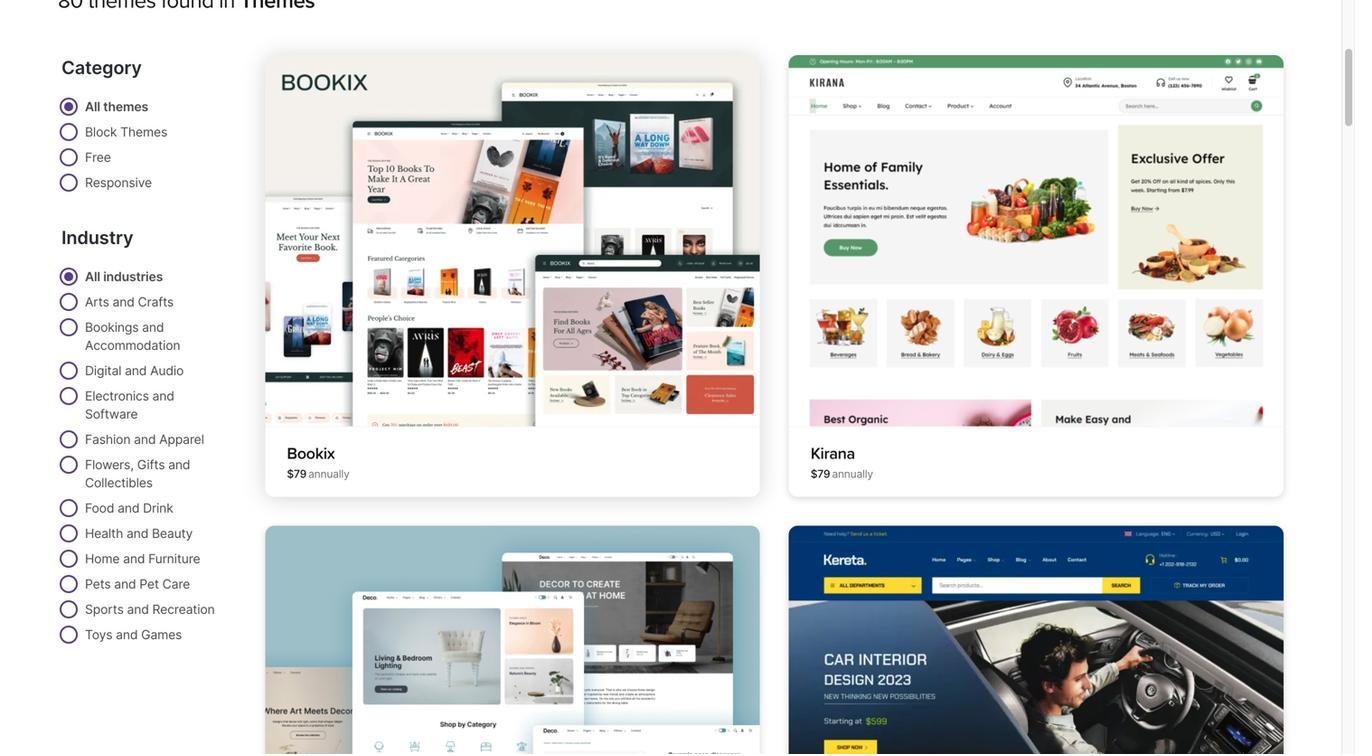Task type: describe. For each thing, give the bounding box(es) containing it.
health and beauty
[[85, 526, 193, 541]]

and for software
[[152, 388, 174, 404]]

annually for bookix
[[308, 467, 350, 481]]

games
[[141, 627, 182, 642]]

fashion and apparel
[[85, 432, 204, 447]]

toys
[[85, 627, 112, 642]]

and for apparel
[[134, 432, 156, 447]]

crafts
[[138, 294, 174, 310]]

and for recreation
[[127, 602, 149, 617]]

recreation
[[152, 602, 215, 617]]

and for crafts
[[113, 294, 134, 310]]

bookix link
[[287, 444, 335, 463]]

kirana $79 annually
[[811, 444, 873, 481]]

furniture
[[148, 551, 200, 567]]

themes
[[103, 99, 148, 114]]

food
[[85, 501, 114, 516]]

kirana link
[[811, 444, 855, 463]]

fashion
[[85, 432, 131, 447]]

bookings and accommodation
[[85, 320, 180, 353]]

and inside flowers, gifts and collectibles
[[168, 457, 190, 472]]

industry
[[61, 227, 133, 249]]

$79 for bookix
[[287, 467, 307, 481]]

food and drink
[[85, 501, 173, 516]]

and for beauty
[[127, 526, 148, 541]]

bookings
[[85, 320, 139, 335]]

health
[[85, 526, 123, 541]]

and for drink
[[118, 501, 140, 516]]

all for industry
[[85, 269, 100, 284]]

and for games
[[116, 627, 138, 642]]



Task type: locate. For each thing, give the bounding box(es) containing it.
and for accommodation
[[142, 320, 164, 335]]

and inside electronics and software
[[152, 388, 174, 404]]

and up pets and pet care
[[123, 551, 145, 567]]

digital
[[85, 363, 121, 378]]

bookix $79 annually
[[287, 444, 350, 481]]

$79 for kirana
[[811, 467, 830, 481]]

category
[[61, 57, 142, 79]]

and inside 'bookings and accommodation'
[[142, 320, 164, 335]]

and down all industries at the left top of the page
[[113, 294, 134, 310]]

1 all from the top
[[85, 99, 100, 114]]

apparel
[[159, 432, 204, 447]]

and for furniture
[[123, 551, 145, 567]]

and left pet
[[114, 576, 136, 592]]

1 vertical spatial all
[[85, 269, 100, 284]]

$79 down bookix link
[[287, 467, 307, 481]]

and up the gifts
[[134, 432, 156, 447]]

toys and games
[[85, 627, 182, 642]]

0 vertical spatial all
[[85, 99, 100, 114]]

1 horizontal spatial annually
[[832, 467, 873, 481]]

1 $79 from the left
[[287, 467, 307, 481]]

software
[[85, 406, 138, 422]]

and for audio
[[125, 363, 147, 378]]

all themes
[[85, 99, 148, 114]]

pets and pet care
[[85, 576, 190, 592]]

sports
[[85, 602, 124, 617]]

care
[[162, 576, 190, 592]]

all
[[85, 99, 100, 114], [85, 269, 100, 284]]

sports and recreation
[[85, 602, 215, 617]]

$79 down kirana link on the right bottom of page
[[811, 467, 830, 481]]

annually inside bookix $79 annually
[[308, 467, 350, 481]]

electronics
[[85, 388, 149, 404]]

1 horizontal spatial $79
[[811, 467, 830, 481]]

and down collectibles
[[118, 501, 140, 516]]

electronics and software
[[85, 388, 174, 422]]

$79 inside the kirana $79 annually
[[811, 467, 830, 481]]

free
[[85, 150, 111, 165]]

$79
[[287, 467, 307, 481], [811, 467, 830, 481]]

flowers,
[[85, 457, 134, 472]]

pet
[[140, 576, 159, 592]]

beauty
[[152, 526, 193, 541]]

1 annually from the left
[[308, 467, 350, 481]]

annually inside the kirana $79 annually
[[832, 467, 873, 481]]

drink
[[143, 501, 173, 516]]

all industries
[[85, 269, 163, 284]]

responsive
[[85, 175, 152, 190]]

and right toys at the bottom of page
[[116, 627, 138, 642]]

$79 inside bookix $79 annually
[[287, 467, 307, 481]]

arts and crafts
[[85, 294, 174, 310]]

2 annually from the left
[[832, 467, 873, 481]]

2 all from the top
[[85, 269, 100, 284]]

and down accommodation
[[125, 363, 147, 378]]

and for pet
[[114, 576, 136, 592]]

all up arts
[[85, 269, 100, 284]]

flowers, gifts and collectibles
[[85, 457, 190, 491]]

and down the crafts
[[142, 320, 164, 335]]

themes
[[120, 124, 167, 140]]

bookix
[[287, 444, 335, 463]]

arts
[[85, 294, 109, 310]]

accommodation
[[85, 338, 180, 353]]

and up home and furniture
[[127, 526, 148, 541]]

audio
[[150, 363, 184, 378]]

and down audio
[[152, 388, 174, 404]]

home
[[85, 551, 120, 567]]

and down pets and pet care
[[127, 602, 149, 617]]

industries
[[103, 269, 163, 284]]

kirana
[[811, 444, 855, 463]]

0 horizontal spatial annually
[[308, 467, 350, 481]]

pets
[[85, 576, 111, 592]]

annually down bookix link
[[308, 467, 350, 481]]

collectibles
[[85, 475, 153, 491]]

and
[[113, 294, 134, 310], [142, 320, 164, 335], [125, 363, 147, 378], [152, 388, 174, 404], [134, 432, 156, 447], [168, 457, 190, 472], [118, 501, 140, 516], [127, 526, 148, 541], [123, 551, 145, 567], [114, 576, 136, 592], [127, 602, 149, 617], [116, 627, 138, 642]]

2 $79 from the left
[[811, 467, 830, 481]]

annually
[[308, 467, 350, 481], [832, 467, 873, 481]]

annually for kirana
[[832, 467, 873, 481]]

all for category
[[85, 99, 100, 114]]

digital and audio
[[85, 363, 184, 378]]

gifts
[[137, 457, 165, 472]]

block themes
[[85, 124, 167, 140]]

and down apparel
[[168, 457, 190, 472]]

home and furniture
[[85, 551, 200, 567]]

0 horizontal spatial $79
[[287, 467, 307, 481]]

annually down kirana at the bottom right
[[832, 467, 873, 481]]

all up block
[[85, 99, 100, 114]]

block
[[85, 124, 117, 140]]



Task type: vqa. For each thing, say whether or not it's contained in the screenshot.
SEARCH image
no



